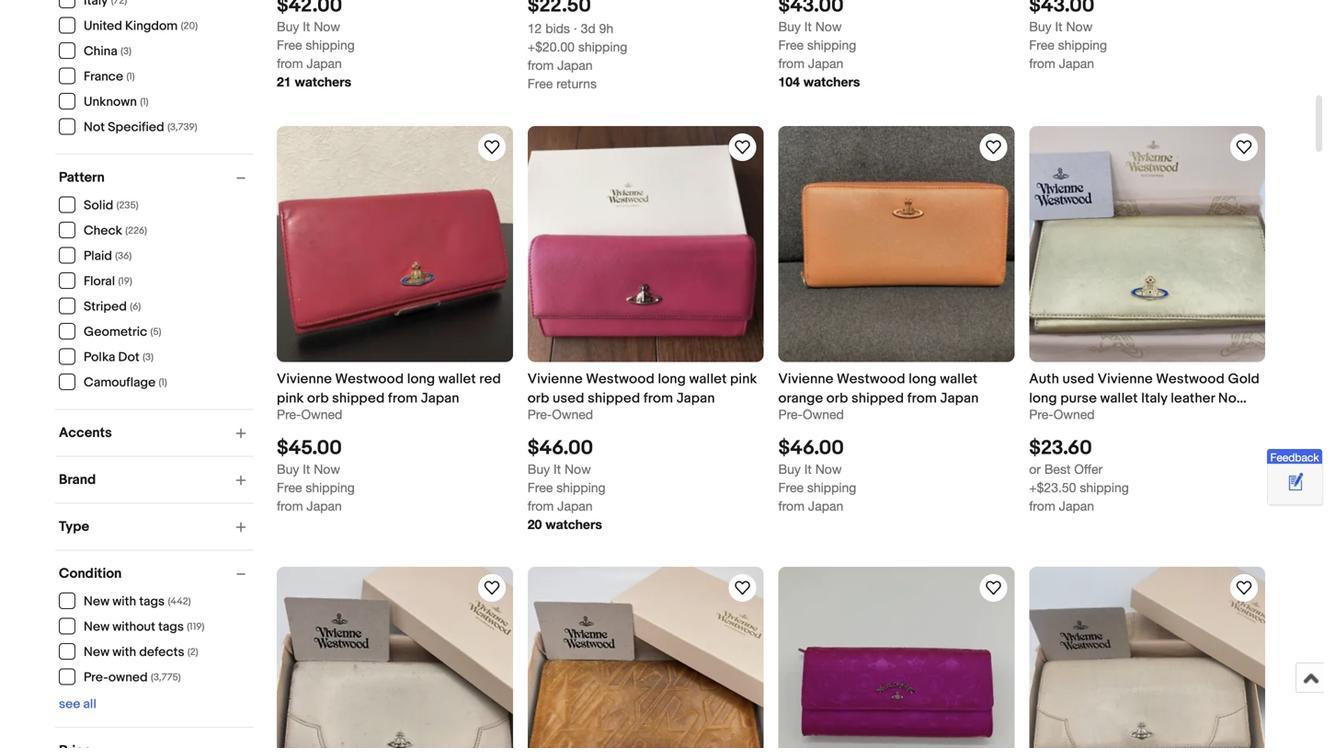 Task type: describe. For each thing, give the bounding box(es) containing it.
shipping inside buy it now free shipping from japan 21 watchers
[[306, 37, 355, 52]]

offer
[[1075, 461, 1103, 476]]

not
[[84, 120, 105, 135]]

united kingdom (20)
[[84, 18, 198, 34]]

(1) for france
[[126, 71, 135, 83]]

21
[[277, 74, 291, 89]]

vivienne westwood long wallet red pink orb shipped from japan heading
[[277, 371, 501, 407]]

vivienne westwood long wallet orange orb shipped from japan link
[[779, 370, 1015, 407]]

watch vivienne westwood anglomania wallet pink authentic image
[[983, 577, 1005, 599]]

unknown
[[84, 94, 137, 110]]

(19)
[[118, 276, 132, 288]]

vivienne westwood anglomania wallet pink authentic image
[[779, 567, 1015, 748]]

from inside vivienne westwood long wallet orange orb shipped from japan pre-owned
[[908, 390, 938, 407]]

check
[[84, 223, 122, 239]]

from inside buy it now free shipping from japan 21 watchers
[[277, 56, 303, 71]]

not specified (3,739)
[[84, 120, 197, 135]]

italy
[[1142, 390, 1168, 407]]

(2)
[[188, 646, 198, 658]]

watchers inside $46.00 buy it now free shipping from japan 20 watchers
[[546, 516, 603, 532]]

tags for new without tags
[[158, 619, 184, 635]]

red
[[480, 371, 501, 387]]

it inside $45.00 buy it now free shipping from japan
[[303, 461, 310, 476]]

$46.00 buy it now free shipping from japan 20 watchers
[[528, 436, 606, 532]]

vivienne inside auth used vivienne westwood gold long purse wallet italy leather no box 6040
[[1098, 371, 1154, 387]]

box
[[1030, 410, 1058, 426]]

vivienne westwood long wallet pink orb used shipped from japan pre-owned
[[528, 371, 758, 422]]

auth used vivienne westwood ivory long purse wallet italy leather no box 417 image
[[1030, 567, 1266, 748]]

feedback
[[1271, 451, 1320, 464]]

japan inside vivienne westwood long wallet orange orb shipped from japan pre-owned
[[941, 390, 979, 407]]

vivienne westwood long wallet red pink orb shipped from japan image
[[277, 126, 513, 362]]

$46.00 buy it now free shipping from japan
[[779, 436, 857, 513]]

orange
[[779, 390, 824, 407]]

now inside buy it now free shipping from japan 21 watchers
[[314, 19, 340, 34]]

wallet inside auth used vivienne westwood gold long purse wallet italy leather no box 6040
[[1101, 390, 1139, 407]]

plaid
[[84, 248, 112, 264]]

(1) for camouflage
[[159, 377, 167, 389]]

auth used vivienne westwood long purse wallet italy leather no box 583 brown image
[[528, 567, 764, 748]]

japan inside buy it now free shipping from japan
[[1060, 56, 1095, 71]]

20
[[528, 516, 542, 532]]

striped
[[84, 299, 127, 315]]

accents button
[[59, 425, 254, 441]]

watchers for 21 watchers
[[295, 74, 352, 89]]

all
[[83, 697, 97, 712]]

free inside $46.00 buy it now free shipping from japan
[[779, 480, 804, 495]]

buy inside $45.00 buy it now free shipping from japan
[[277, 461, 299, 476]]

+$20.00
[[528, 39, 575, 54]]

buy inside $46.00 buy it now free shipping from japan
[[779, 461, 801, 476]]

owned inside vivienne westwood long wallet red pink orb shipped from japan pre-owned
[[301, 407, 343, 422]]

used inside auth used vivienne westwood gold long purse wallet italy leather no box 6040
[[1063, 371, 1095, 387]]

(3) inside the china (3)
[[121, 46, 132, 58]]

floral
[[84, 274, 115, 289]]

watch vivienne westwood long wallet red pink orb shipped from japan image
[[481, 136, 503, 158]]

long for shipped
[[909, 371, 937, 387]]

new with tags (442)
[[84, 594, 191, 610]]

japan inside vivienne westwood long wallet pink orb used shipped from japan pre-owned
[[677, 390, 716, 407]]

free inside buy it now free shipping from japan 21 watchers
[[277, 37, 302, 52]]

solid
[[84, 198, 113, 213]]

+$23.50
[[1030, 480, 1077, 495]]

vivienne westwood long wallet red pink orb shipped from japan link
[[277, 370, 513, 407]]

westwood for orb
[[335, 371, 404, 387]]

pre- up all
[[84, 670, 109, 685]]

without
[[112, 619, 155, 635]]

united
[[84, 18, 122, 34]]

(3,775)
[[151, 672, 181, 684]]

from inside $23.60 or best offer +$23.50 shipping from japan
[[1030, 498, 1056, 513]]

vivienne westwood long wallet orange orb shipped from japan pre-owned
[[779, 371, 979, 422]]

$46.00 for $46.00 buy it now free shipping from japan
[[779, 436, 845, 460]]

japan inside buy it now free shipping from japan 104 watchers
[[809, 56, 844, 71]]

shipping inside buy it now free shipping from japan 104 watchers
[[808, 37, 857, 52]]

type
[[59, 518, 89, 535]]

shipping inside buy it now free shipping from japan
[[1059, 37, 1108, 52]]

new for new without tags
[[84, 619, 110, 635]]

condition
[[59, 565, 122, 582]]

free inside buy it now free shipping from japan
[[1030, 37, 1055, 52]]

shipped for $45.00
[[332, 390, 385, 407]]

vivienne for used
[[528, 371, 583, 387]]

defects
[[139, 645, 184, 660]]

pre-owned
[[1030, 407, 1095, 422]]

watch auth used vivienne westwood long purse wallet italy leather no box 583 brown image
[[732, 577, 754, 599]]

3d
[[581, 21, 596, 36]]

from inside vivienne westwood long wallet red pink orb shipped from japan pre-owned
[[388, 390, 418, 407]]

auth used vivienne westwood gold long purse wallet italy leather no box 6040 link
[[1030, 370, 1266, 426]]

or
[[1030, 461, 1042, 476]]

pink inside vivienne westwood long wallet pink orb used shipped from japan pre-owned
[[731, 371, 758, 387]]

pre-owned (3,775)
[[84, 670, 181, 685]]

(36)
[[115, 250, 132, 262]]

orb inside vivienne westwood long wallet red pink orb shipped from japan pre-owned
[[307, 390, 329, 407]]

new for new with defects
[[84, 645, 110, 660]]

new with defects (2)
[[84, 645, 198, 660]]

brand button
[[59, 472, 254, 488]]

westwood for shipped
[[837, 371, 906, 387]]

japan inside the 12 bids · 3d 9h +$20.00 shipping from japan free returns
[[558, 57, 593, 73]]

gold
[[1229, 371, 1261, 387]]

$46.00 for $46.00 buy it now free shipping from japan 20 watchers
[[528, 436, 594, 460]]

free inside the 12 bids · 3d 9h +$20.00 shipping from japan free returns
[[528, 76, 553, 91]]

vivienne westwood long wallet orange orb shipped from japan heading
[[779, 371, 979, 407]]

buy it now free shipping from japan 104 watchers
[[779, 19, 861, 89]]

tags for new with tags
[[139, 594, 165, 610]]

from inside buy it now free shipping from japan 104 watchers
[[779, 56, 805, 71]]

unknown (1)
[[84, 94, 149, 110]]

now inside buy it now free shipping from japan
[[1067, 19, 1093, 34]]

from inside $46.00 buy it now free shipping from japan 20 watchers
[[528, 498, 554, 513]]

$23.60 or best offer +$23.50 shipping from japan
[[1030, 436, 1130, 513]]

striped (6)
[[84, 299, 141, 315]]

best
[[1045, 461, 1071, 476]]

it inside buy it now free shipping from japan 21 watchers
[[303, 19, 310, 34]]

kingdom
[[125, 18, 178, 34]]

buy inside buy it now free shipping from japan
[[1030, 19, 1052, 34]]

geometric (5)
[[84, 324, 161, 340]]

vivienne westwood long wallet pink orb used shipped from japan heading
[[528, 371, 758, 407]]

plaid (36)
[[84, 248, 132, 264]]

france
[[84, 69, 123, 85]]

from inside $45.00 buy it now free shipping from japan
[[277, 498, 303, 513]]

now inside $45.00 buy it now free shipping from japan
[[314, 461, 340, 476]]

auth used vivienne westwood gold long purse wallet italy leather no box 6040 image
[[1030, 126, 1266, 362]]

pink inside vivienne westwood long wallet red pink orb shipped from japan pre-owned
[[277, 390, 304, 407]]

polka
[[84, 350, 115, 365]]

vivienne for orb
[[277, 371, 332, 387]]

from inside vivienne westwood long wallet pink orb used shipped from japan pre-owned
[[644, 390, 674, 407]]

japan inside $23.60 or best offer +$23.50 shipping from japan
[[1060, 498, 1095, 513]]

see
[[59, 697, 80, 712]]

buy inside buy it now free shipping from japan 21 watchers
[[277, 19, 299, 34]]

auth used vivienne westwood gold long purse wallet italy leather no box 6040
[[1030, 371, 1261, 426]]

japan inside vivienne westwood long wallet red pink orb shipped from japan pre-owned
[[421, 390, 460, 407]]

(1) for unknown
[[140, 96, 149, 108]]

no
[[1219, 390, 1237, 407]]

(5)
[[150, 326, 161, 338]]

wallet for vivienne westwood long wallet orange orb shipped from japan
[[941, 371, 978, 387]]

(226)
[[125, 225, 147, 237]]



Task type: locate. For each thing, give the bounding box(es) containing it.
6040
[[1062, 410, 1096, 426]]

0 horizontal spatial shipped
[[332, 390, 385, 407]]

buy
[[277, 19, 299, 34], [779, 19, 801, 34], [1030, 19, 1052, 34], [277, 461, 299, 476], [528, 461, 550, 476], [779, 461, 801, 476]]

$46.00 inside $46.00 buy it now free shipping from japan
[[779, 436, 845, 460]]

0 horizontal spatial $46.00
[[528, 436, 594, 460]]

auth used vivienne westwood gold long purse wallet italy leather no box 6040 heading
[[1030, 371, 1261, 426]]

shipping inside $45.00 buy it now free shipping from japan
[[306, 480, 355, 495]]

3 westwood from the left
[[837, 371, 906, 387]]

2 horizontal spatial shipped
[[852, 390, 905, 407]]

long inside vivienne westwood long wallet orange orb shipped from japan pre-owned
[[909, 371, 937, 387]]

watch auth used vivienne westwood ivory long purse wallet italy leather no box 417 image
[[1234, 577, 1256, 599]]

1 vertical spatial (1)
[[140, 96, 149, 108]]

long for used
[[658, 371, 686, 387]]

watchers right 104
[[804, 74, 861, 89]]

watchers right 21
[[295, 74, 352, 89]]

$45.00 buy it now free shipping from japan
[[277, 436, 355, 513]]

2 shipped from the left
[[588, 390, 641, 407]]

shipped inside vivienne westwood long wallet red pink orb shipped from japan pre-owned
[[332, 390, 385, 407]]

(235)
[[117, 200, 139, 212]]

pre- inside vivienne westwood long wallet red pink orb shipped from japan pre-owned
[[277, 407, 301, 422]]

see all button
[[59, 697, 97, 712]]

2 with from the top
[[112, 645, 136, 660]]

buy inside buy it now free shipping from japan 104 watchers
[[779, 19, 801, 34]]

shipping
[[306, 37, 355, 52], [808, 37, 857, 52], [1059, 37, 1108, 52], [579, 39, 628, 54], [306, 480, 355, 495], [557, 480, 606, 495], [808, 480, 857, 495], [1081, 480, 1130, 495]]

owned inside vivienne westwood long wallet pink orb used shipped from japan pre-owned
[[552, 407, 594, 422]]

buy inside $46.00 buy it now free shipping from japan 20 watchers
[[528, 461, 550, 476]]

$46.00 up '20'
[[528, 436, 594, 460]]

shipped inside vivienne westwood long wallet pink orb used shipped from japan pre-owned
[[588, 390, 641, 407]]

new down condition
[[84, 594, 110, 610]]

westwood inside vivienne westwood long wallet pink orb used shipped from japan pre-owned
[[586, 371, 655, 387]]

2 vertical spatial new
[[84, 645, 110, 660]]

auth
[[1030, 371, 1060, 387]]

$46.00
[[528, 436, 594, 460], [779, 436, 845, 460]]

buy it now free shipping from japan 21 watchers
[[277, 19, 355, 89]]

tags left (119)
[[158, 619, 184, 635]]

vivienne up $45.00
[[277, 371, 332, 387]]

now inside $46.00 buy it now free shipping from japan
[[816, 461, 842, 476]]

free
[[277, 37, 302, 52], [779, 37, 804, 52], [1030, 37, 1055, 52], [528, 76, 553, 91], [277, 480, 302, 495], [528, 480, 553, 495], [779, 480, 804, 495]]

(1) inside france (1)
[[126, 71, 135, 83]]

westwood inside vivienne westwood long wallet orange orb shipped from japan pre-owned
[[837, 371, 906, 387]]

(1) up not specified (3,739)
[[140, 96, 149, 108]]

geometric
[[84, 324, 147, 340]]

1 vertical spatial (3)
[[143, 351, 154, 363]]

1 horizontal spatial watchers
[[546, 516, 603, 532]]

it inside $46.00 buy it now free shipping from japan
[[805, 461, 812, 476]]

dot
[[118, 350, 140, 365]]

watch vivienne westwood long wallet orange orb shipped from japan image
[[983, 136, 1005, 158]]

0 vertical spatial pink
[[731, 371, 758, 387]]

westwood inside auth used vivienne westwood gold long purse wallet italy leather no box 6040
[[1157, 371, 1226, 387]]

orb for vivienne westwood long wallet orange orb shipped from japan
[[827, 390, 849, 407]]

3 vivienne from the left
[[779, 371, 834, 387]]

vivienne westwood long wallet red pink orb shipped from japan pre-owned
[[277, 371, 501, 422]]

0 vertical spatial new
[[84, 594, 110, 610]]

vivienne up italy
[[1098, 371, 1154, 387]]

3 new from the top
[[84, 645, 110, 660]]

new without tags (119)
[[84, 619, 205, 635]]

now inside $46.00 buy it now free shipping from japan 20 watchers
[[565, 461, 591, 476]]

1 horizontal spatial orb
[[528, 390, 550, 407]]

new up owned
[[84, 645, 110, 660]]

long inside auth used vivienne westwood gold long purse wallet italy leather no box 6040
[[1030, 390, 1058, 407]]

0 horizontal spatial (3)
[[121, 46, 132, 58]]

wallet for vivienne westwood long wallet red pink orb shipped from japan
[[439, 371, 476, 387]]

new left "without"
[[84, 619, 110, 635]]

used
[[1063, 371, 1095, 387], [553, 390, 585, 407]]

condition button
[[59, 565, 254, 582]]

with
[[112, 594, 136, 610], [112, 645, 136, 660]]

free inside $46.00 buy it now free shipping from japan 20 watchers
[[528, 480, 553, 495]]

vivienne westwood long wallet pink orb used shipped from japan image
[[528, 126, 764, 362]]

watchers right '20'
[[546, 516, 603, 532]]

watchers for 104 watchers
[[804, 74, 861, 89]]

shipped for $46.00
[[588, 390, 641, 407]]

used up purse
[[1063, 371, 1095, 387]]

orb up $46.00 buy it now free shipping from japan 20 watchers
[[528, 390, 550, 407]]

shipping inside $23.60 or best offer +$23.50 shipping from japan
[[1081, 480, 1130, 495]]

purse
[[1061, 390, 1098, 407]]

4 owned from the left
[[1054, 407, 1095, 422]]

westwood inside vivienne westwood long wallet red pink orb shipped from japan pre-owned
[[335, 371, 404, 387]]

wallet inside vivienne westwood long wallet pink orb used shipped from japan pre-owned
[[690, 371, 727, 387]]

(6)
[[130, 301, 141, 313]]

0 horizontal spatial used
[[553, 390, 585, 407]]

it inside buy it now free shipping from japan
[[1056, 19, 1063, 34]]

2 horizontal spatial (1)
[[159, 377, 167, 389]]

0 horizontal spatial (1)
[[126, 71, 135, 83]]

vivienne inside vivienne westwood long wallet pink orb used shipped from japan pre-owned
[[528, 371, 583, 387]]

japan inside $45.00 buy it now free shipping from japan
[[307, 498, 342, 513]]

2 vertical spatial (1)
[[159, 377, 167, 389]]

watchers
[[295, 74, 352, 89], [804, 74, 861, 89], [546, 516, 603, 532]]

owned up $45.00
[[301, 407, 343, 422]]

1 vivienne from the left
[[277, 371, 332, 387]]

vivienne for shipped
[[779, 371, 834, 387]]

wallet inside vivienne westwood long wallet orange orb shipped from japan pre-owned
[[941, 371, 978, 387]]

pattern button
[[59, 169, 254, 186]]

pre- inside vivienne westwood long wallet orange orb shipped from japan pre-owned
[[779, 407, 803, 422]]

bids
[[546, 21, 570, 36]]

0 horizontal spatial orb
[[307, 390, 329, 407]]

watch auth used vivienne westwood ivory long purse wallet italy leather no box 584 image
[[481, 577, 503, 599]]

$45.00
[[277, 436, 342, 460]]

vivienne westwood long wallet orange orb shipped from japan image
[[779, 126, 1015, 362]]

1 vertical spatial pink
[[277, 390, 304, 407]]

9h
[[600, 21, 614, 36]]

china
[[84, 44, 118, 59]]

owned
[[109, 670, 148, 685]]

see all
[[59, 697, 97, 712]]

polka dot (3)
[[84, 350, 154, 365]]

with up owned
[[112, 645, 136, 660]]

2 horizontal spatial watchers
[[804, 74, 861, 89]]

(3) right china
[[121, 46, 132, 58]]

(442)
[[168, 596, 191, 608]]

auth used vivienne westwood ivory long purse wallet italy leather no box 584 image
[[277, 567, 513, 748]]

1 horizontal spatial $46.00
[[779, 436, 845, 460]]

(20)
[[181, 20, 198, 32]]

1 owned from the left
[[301, 407, 343, 422]]

(1) inside camouflage (1)
[[159, 377, 167, 389]]

from inside the 12 bids · 3d 9h +$20.00 shipping from japan free returns
[[528, 57, 554, 73]]

orb inside vivienne westwood long wallet pink orb used shipped from japan pre-owned
[[528, 390, 550, 407]]

1 horizontal spatial used
[[1063, 371, 1095, 387]]

0 vertical spatial (1)
[[126, 71, 135, 83]]

from inside $46.00 buy it now free shipping from japan
[[779, 498, 805, 513]]

type button
[[59, 518, 254, 535]]

pre- inside vivienne westwood long wallet pink orb used shipped from japan pre-owned
[[528, 407, 552, 422]]

pink
[[731, 371, 758, 387], [277, 390, 304, 407]]

shipping inside $46.00 buy it now free shipping from japan 20 watchers
[[557, 480, 606, 495]]

pre- up $46.00 buy it now free shipping from japan
[[779, 407, 803, 422]]

0 vertical spatial with
[[112, 594, 136, 610]]

japan inside buy it now free shipping from japan 21 watchers
[[307, 56, 342, 71]]

3 owned from the left
[[803, 407, 844, 422]]

orb for vivienne westwood long wallet pink orb used shipped from japan
[[528, 390, 550, 407]]

vivienne inside vivienne westwood long wallet red pink orb shipped from japan pre-owned
[[277, 371, 332, 387]]

orb up $45.00
[[307, 390, 329, 407]]

camouflage (1)
[[84, 375, 167, 391]]

1 vertical spatial with
[[112, 645, 136, 660]]

japan inside $46.00 buy it now free shipping from japan 20 watchers
[[558, 498, 593, 513]]

owned up $46.00 buy it now free shipping from japan
[[803, 407, 844, 422]]

orb right orange
[[827, 390, 849, 407]]

1 horizontal spatial (3)
[[143, 351, 154, 363]]

solid (235)
[[84, 198, 139, 213]]

france (1)
[[84, 69, 135, 85]]

watchers inside buy it now free shipping from japan 21 watchers
[[295, 74, 352, 89]]

1 westwood from the left
[[335, 371, 404, 387]]

(1)
[[126, 71, 135, 83], [140, 96, 149, 108], [159, 377, 167, 389]]

it
[[303, 19, 310, 34], [805, 19, 812, 34], [1056, 19, 1063, 34], [303, 461, 310, 476], [554, 461, 561, 476], [805, 461, 812, 476]]

long inside vivienne westwood long wallet pink orb used shipped from japan pre-owned
[[658, 371, 686, 387]]

long for orb
[[407, 371, 435, 387]]

with for defects
[[112, 645, 136, 660]]

0 horizontal spatial pink
[[277, 390, 304, 407]]

3 shipped from the left
[[852, 390, 905, 407]]

camouflage
[[84, 375, 156, 391]]

2 owned from the left
[[552, 407, 594, 422]]

tags
[[139, 594, 165, 610], [158, 619, 184, 635]]

vivienne right 'red'
[[528, 371, 583, 387]]

it inside buy it now free shipping from japan 104 watchers
[[805, 19, 812, 34]]

vivienne inside vivienne westwood long wallet orange orb shipped from japan pre-owned
[[779, 371, 834, 387]]

2 $46.00 from the left
[[779, 436, 845, 460]]

vivienne
[[277, 371, 332, 387], [528, 371, 583, 387], [779, 371, 834, 387], [1098, 371, 1154, 387]]

with up "without"
[[112, 594, 136, 610]]

china (3)
[[84, 44, 132, 59]]

wallet
[[439, 371, 476, 387], [690, 371, 727, 387], [941, 371, 978, 387], [1101, 390, 1139, 407]]

4 vivienne from the left
[[1098, 371, 1154, 387]]

now
[[314, 19, 340, 34], [816, 19, 842, 34], [1067, 19, 1093, 34], [314, 461, 340, 476], [565, 461, 591, 476], [816, 461, 842, 476]]

check (226)
[[84, 223, 147, 239]]

0 vertical spatial tags
[[139, 594, 165, 610]]

owned inside vivienne westwood long wallet orange orb shipped from japan pre-owned
[[803, 407, 844, 422]]

vivienne up orange
[[779, 371, 834, 387]]

now inside buy it now free shipping from japan 104 watchers
[[816, 19, 842, 34]]

specified
[[108, 120, 164, 135]]

wallet for vivienne westwood long wallet pink orb used shipped from japan
[[690, 371, 727, 387]]

accents
[[59, 425, 112, 441]]

free inside $45.00 buy it now free shipping from japan
[[277, 480, 302, 495]]

0 horizontal spatial watchers
[[295, 74, 352, 89]]

floral (19)
[[84, 274, 132, 289]]

(1) inside unknown (1)
[[140, 96, 149, 108]]

long
[[407, 371, 435, 387], [658, 371, 686, 387], [909, 371, 937, 387], [1030, 390, 1058, 407]]

0 vertical spatial (3)
[[121, 46, 132, 58]]

0 vertical spatial used
[[1063, 371, 1095, 387]]

shipping inside $46.00 buy it now free shipping from japan
[[808, 480, 857, 495]]

watchers inside buy it now free shipping from japan 104 watchers
[[804, 74, 861, 89]]

westwood for used
[[586, 371, 655, 387]]

owned up $46.00 buy it now free shipping from japan 20 watchers
[[552, 407, 594, 422]]

2 orb from the left
[[528, 390, 550, 407]]

watch vivienne westwood long wallet pink orb used shipped from japan image
[[732, 136, 754, 158]]

(119)
[[187, 621, 205, 633]]

shipping inside the 12 bids · 3d 9h +$20.00 shipping from japan free returns
[[579, 39, 628, 54]]

1 with from the top
[[112, 594, 136, 610]]

with for tags
[[112, 594, 136, 610]]

returns
[[557, 76, 597, 91]]

new for new with tags
[[84, 594, 110, 610]]

1 shipped from the left
[[332, 390, 385, 407]]

2 westwood from the left
[[586, 371, 655, 387]]

(3) right dot
[[143, 351, 154, 363]]

wallet inside vivienne westwood long wallet red pink orb shipped from japan pre-owned
[[439, 371, 476, 387]]

leather
[[1172, 390, 1216, 407]]

(3) inside polka dot (3)
[[143, 351, 154, 363]]

104
[[779, 74, 800, 89]]

$46.00 down orange
[[779, 436, 845, 460]]

1 new from the top
[[84, 594, 110, 610]]

tags up new without tags (119)
[[139, 594, 165, 610]]

2 new from the top
[[84, 619, 110, 635]]

2 horizontal spatial orb
[[827, 390, 849, 407]]

3 orb from the left
[[827, 390, 849, 407]]

watch auth used vivienne westwood gold long purse wallet italy leather no box 6040 image
[[1234, 136, 1256, 158]]

1 vertical spatial used
[[553, 390, 585, 407]]

used up $46.00 buy it now free shipping from japan 20 watchers
[[553, 390, 585, 407]]

1 horizontal spatial shipped
[[588, 390, 641, 407]]

japan inside $46.00 buy it now free shipping from japan
[[809, 498, 844, 513]]

1 horizontal spatial pink
[[731, 371, 758, 387]]

4 westwood from the left
[[1157, 371, 1226, 387]]

pre- up $45.00
[[277, 407, 301, 422]]

pattern
[[59, 169, 105, 186]]

2 vivienne from the left
[[528, 371, 583, 387]]

1 vertical spatial new
[[84, 619, 110, 635]]

$23.60
[[1030, 436, 1093, 460]]

12
[[528, 21, 542, 36]]

(1) right france
[[126, 71, 135, 83]]

long inside vivienne westwood long wallet red pink orb shipped from japan pre-owned
[[407, 371, 435, 387]]

owned up $23.60
[[1054, 407, 1095, 422]]

brand
[[59, 472, 96, 488]]

pre- up $46.00 buy it now free shipping from japan 20 watchers
[[528, 407, 552, 422]]

shipped inside vivienne westwood long wallet orange orb shipped from japan pre-owned
[[852, 390, 905, 407]]

(3,739)
[[168, 121, 197, 133]]

1 horizontal spatial (1)
[[140, 96, 149, 108]]

pre-
[[277, 407, 301, 422], [528, 407, 552, 422], [779, 407, 803, 422], [1030, 407, 1054, 422], [84, 670, 109, 685]]

it inside $46.00 buy it now free shipping from japan 20 watchers
[[554, 461, 561, 476]]

orb inside vivienne westwood long wallet orange orb shipped from japan pre-owned
[[827, 390, 849, 407]]

1 vertical spatial tags
[[158, 619, 184, 635]]

(1) right camouflage
[[159, 377, 167, 389]]

12 bids · 3d 9h +$20.00 shipping from japan free returns
[[528, 21, 628, 91]]

free inside buy it now free shipping from japan 104 watchers
[[779, 37, 804, 52]]

1 orb from the left
[[307, 390, 329, 407]]

from inside buy it now free shipping from japan
[[1030, 56, 1056, 71]]

pre- down auth
[[1030, 407, 1054, 422]]

$46.00 inside $46.00 buy it now free shipping from japan 20 watchers
[[528, 436, 594, 460]]

used inside vivienne westwood long wallet pink orb used shipped from japan pre-owned
[[553, 390, 585, 407]]

·
[[574, 21, 578, 36]]

1 $46.00 from the left
[[528, 436, 594, 460]]



Task type: vqa. For each thing, say whether or not it's contained in the screenshot.


